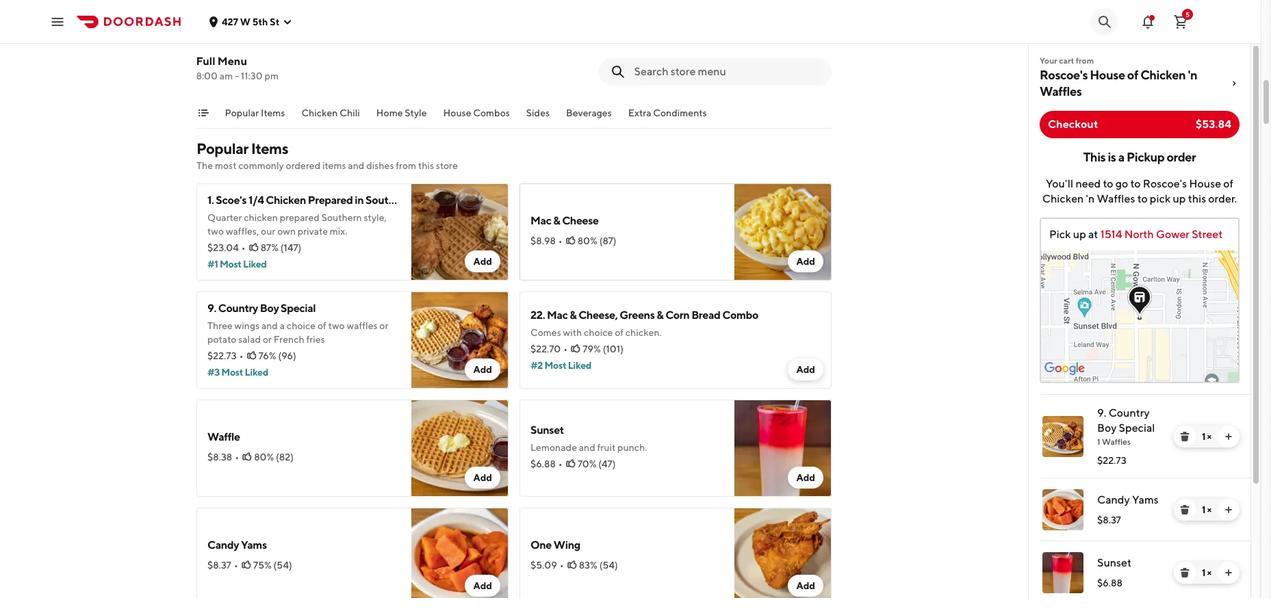 Task type: locate. For each thing, give the bounding box(es) containing it.
candy
[[1098, 494, 1130, 507], [207, 539, 239, 552]]

0 horizontal spatial $22.73
[[207, 351, 237, 362]]

1514
[[1101, 228, 1123, 241]]

• up #2 most liked
[[564, 344, 568, 355]]

1 vertical spatial two
[[328, 320, 345, 331]]

combos
[[474, 108, 510, 118]]

scoe's
[[216, 194, 247, 207]]

(54) right 75%
[[274, 560, 292, 571]]

popular down -
[[225, 108, 259, 118]]

0 horizontal spatial 9.
[[207, 302, 216, 315]]

0 vertical spatial $6.88
[[531, 459, 556, 470]]

1 vertical spatial sunset
[[1098, 557, 1132, 570]]

• down waffles,
[[242, 242, 246, 253]]

22.
[[531, 309, 545, 322]]

1 vertical spatial special
[[1119, 422, 1156, 435]]

sunset
[[531, 424, 564, 437], [1098, 557, 1132, 570]]

two down quarter
[[207, 226, 224, 237]]

0 vertical spatial two
[[207, 226, 224, 237]]

0 vertical spatial $22.73
[[207, 351, 237, 362]]

this inside popular items the most commonly ordered items and dishes from this store
[[418, 160, 434, 171]]

popular inside popular items the most commonly ordered items and dishes from this store
[[197, 140, 248, 158]]

& up 'with'
[[570, 309, 577, 322]]

liked for &
[[568, 360, 592, 371]]

(54) right "83%"
[[600, 560, 618, 571]]

wing
[[554, 539, 581, 552]]

remove item from cart image
[[1180, 505, 1191, 516], [1180, 568, 1191, 579]]

extra
[[629, 108, 652, 118]]

'n up the $53.84
[[1188, 68, 1198, 82]]

candy yams
[[1098, 494, 1159, 507], [207, 539, 267, 552]]

70% (47)
[[578, 459, 616, 470]]

1 ×
[[1202, 431, 1212, 442], [1202, 505, 1212, 516], [1202, 568, 1212, 579]]

1 vertical spatial $8.37
[[207, 560, 231, 571]]

house
[[1090, 68, 1126, 82], [444, 108, 472, 118], [1190, 177, 1222, 190]]

1 horizontal spatial 9. country boy special image
[[1043, 416, 1084, 457]]

or
[[380, 320, 389, 331], [263, 334, 272, 345]]

chicken
[[244, 212, 278, 223]]

0 horizontal spatial special
[[281, 302, 316, 315]]

this left store at the top left of the page
[[418, 160, 434, 171]]

0 vertical spatial roscoe's
[[1040, 68, 1088, 82]]

liked
[[243, 259, 267, 270], [568, 360, 592, 371], [245, 367, 268, 378]]

choice inside 9. country boy special three wings and a choice of two waffles or potato salad or french fries
[[287, 320, 316, 331]]

0 horizontal spatial sunset
[[531, 424, 564, 437]]

75%
[[253, 560, 272, 571]]

1. scoe's 1/4 chicken prepared in southern style image
[[412, 184, 509, 281]]

special inside 9. country boy special three wings and a choice of two waffles or potato salad or french fries
[[281, 302, 316, 315]]

0 vertical spatial yams
[[1133, 494, 1159, 507]]

and up 70%
[[579, 442, 596, 453]]

store
[[436, 160, 458, 171]]

1 horizontal spatial candy yams image
[[1043, 490, 1084, 531]]

style down store at the top left of the page
[[413, 194, 437, 207]]

boy inside 9. country boy special three wings and a choice of two waffles or potato salad or french fries
[[260, 302, 279, 315]]

1 horizontal spatial $22.73
[[1098, 455, 1127, 466]]

1 horizontal spatial from
[[1076, 55, 1094, 66]]

2 add one to cart image from the top
[[1224, 568, 1235, 579]]

1 horizontal spatial and
[[348, 160, 365, 171]]

ordered
[[286, 160, 321, 171]]

gower
[[1157, 228, 1190, 241]]

chicken down notification bell icon
[[1141, 68, 1186, 82]]

mac up the $8.98 at left top
[[531, 214, 552, 227]]

(96)
[[278, 351, 296, 362]]

0 horizontal spatial 'n
[[1086, 192, 1095, 205]]

0 vertical spatial house
[[1090, 68, 1126, 82]]

0 horizontal spatial roscoe's
[[1040, 68, 1088, 82]]

1 vertical spatial house
[[444, 108, 472, 118]]

80%
[[578, 236, 598, 247], [254, 452, 274, 463]]

is
[[1108, 150, 1117, 164]]

87% (147)
[[261, 242, 302, 253]]

from right 'dishes'
[[396, 160, 416, 171]]

items inside button
[[261, 108, 286, 118]]

mac & cheese
[[531, 214, 599, 227]]

1 horizontal spatial 9.
[[1098, 407, 1107, 420]]

add for sunset
[[797, 473, 816, 483]]

open menu image
[[49, 13, 66, 30]]

bread
[[692, 309, 721, 322]]

$22.73 down 9. country boy special 1 waffles
[[1098, 455, 1127, 466]]

0 vertical spatial or
[[380, 320, 389, 331]]

0 horizontal spatial $8.37
[[207, 560, 231, 571]]

two left waffles
[[328, 320, 345, 331]]

liked for boy
[[245, 367, 268, 378]]

0 horizontal spatial $6.88
[[531, 459, 556, 470]]

0 horizontal spatial candy
[[207, 539, 239, 552]]

1 vertical spatial 9.
[[1098, 407, 1107, 420]]

1 horizontal spatial yams
[[1133, 494, 1159, 507]]

house down the your cart from
[[1090, 68, 1126, 82]]

and right 'wings'
[[262, 320, 278, 331]]

• for $8.98 •
[[559, 236, 563, 247]]

0 horizontal spatial from
[[396, 160, 416, 171]]

roscoe's house of chicken 'n waffles link
[[1040, 67, 1240, 100]]

one
[[531, 539, 552, 552]]

427 w 5th st button
[[208, 16, 293, 27]]

9. inside 9. country boy special 1 waffles
[[1098, 407, 1107, 420]]

southern up mix.
[[322, 212, 362, 223]]

a up french
[[280, 320, 285, 331]]

9. inside 9. country boy special three wings and a choice of two waffles or potato salad or french fries
[[207, 302, 216, 315]]

chicken chili button
[[302, 106, 360, 128]]

•
[[559, 236, 563, 247], [242, 242, 246, 253], [564, 344, 568, 355], [239, 351, 243, 362], [235, 452, 239, 463], [559, 459, 563, 470], [234, 560, 238, 571], [560, 560, 564, 571]]

80% left (87)
[[578, 236, 598, 247]]

0 horizontal spatial this
[[418, 160, 434, 171]]

two
[[207, 226, 224, 237], [328, 320, 345, 331]]

waffles inside 9. country boy special 1 waffles
[[1103, 437, 1131, 447]]

prepared
[[280, 212, 320, 223]]

style right home
[[405, 108, 427, 118]]

add button for sunset
[[788, 467, 824, 489]]

liked down 87%
[[243, 259, 267, 270]]

1 inside 9. country boy special 1 waffles
[[1098, 437, 1101, 447]]

add for candy yams
[[473, 581, 492, 592]]

chicken
[[1141, 68, 1186, 82], [302, 108, 338, 118], [1043, 192, 1084, 205], [266, 194, 306, 207]]

1. scoe's 1/4 chicken prepared in southern style quarter chicken prepared southern style, two waffles, our own private mix.
[[207, 194, 437, 237]]

up
[[1173, 192, 1186, 205], [1074, 228, 1087, 241]]

a right is
[[1119, 150, 1125, 164]]

0 vertical spatial a
[[1119, 150, 1125, 164]]

mac
[[531, 214, 552, 227], [547, 309, 568, 322]]

22. mac & cheese, greens & corn bread combo comes with choice of chicken.
[[531, 309, 759, 338]]

$5.09
[[531, 560, 557, 571]]

country inside 9. country boy special 1 waffles
[[1109, 407, 1150, 420]]

potato
[[207, 334, 237, 345]]

0 vertical spatial from
[[1076, 55, 1094, 66]]

and inside popular items the most commonly ordered items and dishes from this store
[[348, 160, 365, 171]]

sunset lemonade and fruit punch.
[[531, 424, 648, 453]]

2 horizontal spatial house
[[1190, 177, 1222, 190]]

order
[[1167, 150, 1197, 164]]

add one to cart image for candy yams
[[1224, 505, 1235, 516]]

9. country boy special three wings and a choice of two waffles or potato salad or french fries
[[207, 302, 389, 345]]

of inside roscoe's house of chicken 'n waffles
[[1128, 68, 1139, 82]]

of inside "you'll need to go to roscoe's house of chicken 'n waffles to pick up this order."
[[1224, 177, 1234, 190]]

house up order.
[[1190, 177, 1222, 190]]

with
[[563, 327, 582, 338]]

list
[[1029, 394, 1251, 599]]

2 vertical spatial ×
[[1208, 568, 1212, 579]]

beverages button
[[567, 106, 612, 128]]

• right $8.38
[[235, 452, 239, 463]]

0 vertical spatial 9.
[[207, 302, 216, 315]]

add one to cart image for sunset
[[1224, 568, 1235, 579]]

$22.73 •
[[207, 351, 243, 362]]

'n down the 'need'
[[1086, 192, 1095, 205]]

0 vertical spatial ×
[[1208, 431, 1212, 442]]

0 vertical spatial special
[[281, 302, 316, 315]]

southern up the style,
[[366, 194, 411, 207]]

9. country boy special image
[[412, 292, 509, 389], [1043, 416, 1084, 457]]

2 (54) from the left
[[600, 560, 618, 571]]

add
[[473, 256, 492, 267], [797, 256, 816, 267], [473, 364, 492, 375], [797, 364, 816, 375], [473, 473, 492, 483], [797, 473, 816, 483], [473, 581, 492, 592], [797, 581, 816, 592]]

0 vertical spatial 9. country boy special image
[[412, 292, 509, 389]]

0 vertical spatial candy yams
[[1098, 494, 1159, 507]]

3 1 × from the top
[[1202, 568, 1212, 579]]

1 × for sunset
[[1202, 568, 1212, 579]]

popular up most on the left of page
[[197, 140, 248, 158]]

1 × for 9. country boy special
[[1202, 431, 1212, 442]]

special for 9. country boy special 1 waffles
[[1119, 422, 1156, 435]]

70%
[[578, 459, 597, 470]]

0 vertical spatial southern
[[366, 194, 411, 207]]

-
[[235, 71, 239, 81]]

$5.09 •
[[531, 560, 564, 571]]

1 remove item from cart image from the top
[[1180, 505, 1191, 516]]

and inside 9. country boy special three wings and a choice of two waffles or potato salad or french fries
[[262, 320, 278, 331]]

waffles inside roscoe's house of chicken 'n waffles
[[1040, 84, 1082, 99]]

0 horizontal spatial two
[[207, 226, 224, 237]]

0 horizontal spatial house
[[444, 108, 472, 118]]

chicken up prepared
[[266, 194, 306, 207]]

most down the $22.70 •
[[545, 360, 566, 371]]

special up french
[[281, 302, 316, 315]]

liked down 76%
[[245, 367, 268, 378]]

1 horizontal spatial $8.37
[[1098, 515, 1122, 526]]

add button for waffle
[[465, 467, 501, 489]]

0 vertical spatial items
[[261, 108, 286, 118]]

items
[[323, 160, 346, 171]]

'n inside "you'll need to go to roscoe's house of chicken 'n waffles to pick up this order."
[[1086, 192, 1095, 205]]

this left order.
[[1189, 192, 1207, 205]]

1 vertical spatial $6.88
[[1098, 578, 1123, 589]]

1 horizontal spatial 'n
[[1188, 68, 1198, 82]]

candy yams image
[[1043, 490, 1084, 531], [412, 508, 509, 599]]

southern
[[366, 194, 411, 207], [322, 212, 362, 223]]

prepared
[[308, 194, 353, 207]]

80% left (82)
[[254, 452, 274, 463]]

3 × from the top
[[1208, 568, 1212, 579]]

1 for 9. country boy special
[[1202, 431, 1206, 442]]

1
[[1202, 431, 1206, 442], [1098, 437, 1101, 447], [1202, 505, 1206, 516], [1202, 568, 1206, 579]]

$8.37 inside list
[[1098, 515, 1122, 526]]

chicken chili
[[302, 108, 360, 118]]

waffle image
[[412, 400, 509, 497]]

choice up 79% (101)
[[584, 327, 613, 338]]

a inside 9. country boy special three wings and a choice of two waffles or potato salad or french fries
[[280, 320, 285, 331]]

or up 76%
[[263, 334, 272, 345]]

0 horizontal spatial (54)
[[274, 560, 292, 571]]

1 add one to cart image from the top
[[1224, 505, 1235, 516]]

1 vertical spatial add one to cart image
[[1224, 568, 1235, 579]]

1 vertical spatial remove item from cart image
[[1180, 568, 1191, 579]]

sunset inside list
[[1098, 557, 1132, 570]]

1 horizontal spatial sunset image
[[1043, 553, 1084, 594]]

0 horizontal spatial boy
[[260, 302, 279, 315]]

1 vertical spatial from
[[396, 160, 416, 171]]

add button for mac & cheese
[[788, 251, 824, 273]]

sunset image
[[735, 400, 832, 497], [1043, 553, 1084, 594]]

in
[[355, 194, 364, 207]]

add one to cart image
[[1224, 505, 1235, 516], [1224, 568, 1235, 579]]

1 vertical spatial a
[[280, 320, 285, 331]]

1 vertical spatial 80%
[[254, 452, 274, 463]]

1 vertical spatial mac
[[547, 309, 568, 322]]

1 vertical spatial $22.73
[[1098, 455, 1127, 466]]

2 remove item from cart image from the top
[[1180, 568, 1191, 579]]

sunset inside the "sunset lemonade and fruit punch."
[[531, 424, 564, 437]]

0 horizontal spatial country
[[218, 302, 258, 315]]

special
[[281, 302, 316, 315], [1119, 422, 1156, 435]]

items down pm
[[261, 108, 286, 118]]

items inside popular items the most commonly ordered items and dishes from this store
[[251, 140, 288, 158]]

chicken left 'chili'
[[302, 108, 338, 118]]

1 horizontal spatial 80%
[[578, 236, 598, 247]]

most down $23.04 •
[[220, 259, 242, 270]]

$22.73
[[207, 351, 237, 362], [1098, 455, 1127, 466]]

most
[[215, 160, 237, 171]]

popular inside button
[[225, 108, 259, 118]]

1 horizontal spatial country
[[1109, 407, 1150, 420]]

from inside popular items the most commonly ordered items and dishes from this store
[[396, 160, 416, 171]]

0 vertical spatial add one to cart image
[[1224, 505, 1235, 516]]

$6.88 for $6.88
[[1098, 578, 1123, 589]]

condiments
[[654, 108, 708, 118]]

from right cart
[[1076, 55, 1094, 66]]

chicken inside button
[[302, 108, 338, 118]]

$22.73 for $22.73
[[1098, 455, 1127, 466]]

1 vertical spatial country
[[1109, 407, 1150, 420]]

$22.73 inside list
[[1098, 455, 1127, 466]]

2 1 × from the top
[[1202, 505, 1212, 516]]

roscoe's up pick
[[1143, 177, 1188, 190]]

1 vertical spatial 1 ×
[[1202, 505, 1212, 516]]

'n inside roscoe's house of chicken 'n waffles
[[1188, 68, 1198, 82]]

(87)
[[600, 236, 617, 247]]

1 vertical spatial or
[[263, 334, 272, 345]]

most for country
[[221, 367, 243, 378]]

waffles
[[1040, 84, 1082, 99], [1097, 192, 1136, 205], [1103, 437, 1131, 447]]

items up commonly
[[251, 140, 288, 158]]

1 horizontal spatial two
[[328, 320, 345, 331]]

1 horizontal spatial &
[[570, 309, 577, 322]]

add for mac & cheese
[[797, 256, 816, 267]]

roscoe's inside roscoe's house of chicken 'n waffles
[[1040, 68, 1088, 82]]

choice up french
[[287, 320, 316, 331]]

pick up at 1514 north gower street
[[1050, 228, 1223, 241]]

liked down 79%
[[568, 360, 592, 371]]

roscoe's
[[1040, 68, 1088, 82], [1143, 177, 1188, 190]]

and inside the "sunset lemonade and fruit punch."
[[579, 442, 596, 453]]

country inside 9. country boy special three wings and a choice of two waffles or potato salad or french fries
[[218, 302, 258, 315]]

house inside button
[[444, 108, 472, 118]]

two inside 9. country boy special three wings and a choice of two waffles or potato salad or french fries
[[328, 320, 345, 331]]

• for $8.38 •
[[235, 452, 239, 463]]

0 horizontal spatial yams
[[241, 539, 267, 552]]

2 × from the top
[[1208, 505, 1212, 516]]

0 horizontal spatial 80%
[[254, 452, 274, 463]]

fruit
[[598, 442, 616, 453]]

• down lemonade
[[559, 459, 563, 470]]

• right $5.09
[[560, 560, 564, 571]]

• for $6.88 •
[[559, 459, 563, 470]]

0 vertical spatial style
[[405, 108, 427, 118]]

chicken inside roscoe's house of chicken 'n waffles
[[1141, 68, 1186, 82]]

2 vertical spatial 1 ×
[[1202, 568, 1212, 579]]

1 vertical spatial 'n
[[1086, 192, 1095, 205]]

(101)
[[603, 344, 624, 355]]

1 × from the top
[[1208, 431, 1212, 442]]

and right items
[[348, 160, 365, 171]]

2 horizontal spatial &
[[657, 309, 664, 322]]

fries
[[306, 334, 325, 345]]

cart
[[1060, 55, 1075, 66]]

up left at
[[1074, 228, 1087, 241]]

2 vertical spatial and
[[579, 442, 596, 453]]

• left 75%
[[234, 560, 238, 571]]

chili
[[340, 108, 360, 118]]

76% (96)
[[259, 351, 296, 362]]

$6.88 inside list
[[1098, 578, 1123, 589]]

1 horizontal spatial up
[[1173, 192, 1186, 205]]

roscoe's down cart
[[1040, 68, 1088, 82]]

$22.73 down potato
[[207, 351, 237, 362]]

powered by google image
[[1045, 362, 1085, 376]]

house combos
[[444, 108, 510, 118]]

2 horizontal spatial and
[[579, 442, 596, 453]]

add button for 1. scoe's 1/4 chicken prepared in southern style
[[465, 251, 501, 273]]

pickup
[[1127, 150, 1165, 164]]

popular for popular items
[[225, 108, 259, 118]]

1 vertical spatial and
[[262, 320, 278, 331]]

house left combos
[[444, 108, 472, 118]]

boy inside 9. country boy special 1 waffles
[[1098, 422, 1117, 435]]

1 1 × from the top
[[1202, 431, 1212, 442]]

1 horizontal spatial candy yams
[[1098, 494, 1159, 507]]

0 vertical spatial 'n
[[1188, 68, 1198, 82]]

1 vertical spatial roscoe's
[[1143, 177, 1188, 190]]

(54) for wing
[[600, 560, 618, 571]]

0 vertical spatial popular
[[225, 108, 259, 118]]

or right waffles
[[380, 320, 389, 331]]

& up $8.98 •
[[554, 214, 560, 227]]

1 for sunset
[[1202, 568, 1206, 579]]

1 horizontal spatial (54)
[[600, 560, 618, 571]]

sunset for sunset
[[1098, 557, 1132, 570]]

0 vertical spatial sunset
[[531, 424, 564, 437]]

special left remove item from cart image
[[1119, 422, 1156, 435]]

83% (54)
[[579, 560, 618, 571]]

0 vertical spatial this
[[418, 160, 434, 171]]

to left pick
[[1138, 192, 1148, 205]]

• right the $8.98 at left top
[[559, 236, 563, 247]]

1 × for candy yams
[[1202, 505, 1212, 516]]

0 vertical spatial and
[[348, 160, 365, 171]]

• up the #3 most liked
[[239, 351, 243, 362]]

1 horizontal spatial southern
[[366, 194, 411, 207]]

& left corn
[[657, 309, 664, 322]]

1 vertical spatial boy
[[1098, 422, 1117, 435]]

up right pick
[[1173, 192, 1186, 205]]

house inside roscoe's house of chicken 'n waffles
[[1090, 68, 1126, 82]]

north
[[1125, 228, 1154, 241]]

0 vertical spatial $8.37
[[1098, 515, 1122, 526]]

5th
[[252, 16, 268, 27]]

chicken inside "you'll need to go to roscoe's house of chicken 'n waffles to pick up this order."
[[1043, 192, 1084, 205]]

1 vertical spatial popular
[[197, 140, 248, 158]]

two inside '1. scoe's 1/4 chicken prepared in southern style quarter chicken prepared southern style, two waffles, our own private mix.'
[[207, 226, 224, 237]]

1 vertical spatial candy
[[207, 539, 239, 552]]

1 horizontal spatial house
[[1090, 68, 1126, 82]]

most down $22.73 •
[[221, 367, 243, 378]]

1 vertical spatial up
[[1074, 228, 1087, 241]]

mac right the 22.
[[547, 309, 568, 322]]

1 vertical spatial ×
[[1208, 505, 1212, 516]]

1 (54) from the left
[[274, 560, 292, 571]]

am
[[220, 71, 233, 81]]

1 horizontal spatial $6.88
[[1098, 578, 1123, 589]]

0 vertical spatial sunset image
[[735, 400, 832, 497]]

2 vertical spatial waffles
[[1103, 437, 1131, 447]]

chicken down you'll
[[1043, 192, 1084, 205]]

special inside 9. country boy special 1 waffles
[[1119, 422, 1156, 435]]

beverages
[[567, 108, 612, 118]]



Task type: describe. For each thing, give the bounding box(es) containing it.
salad
[[238, 334, 261, 345]]

0 horizontal spatial or
[[263, 334, 272, 345]]

waffles for roscoe's
[[1040, 84, 1082, 99]]

1 vertical spatial sunset image
[[1043, 553, 1084, 594]]

$22.70
[[531, 344, 561, 355]]

up inside "you'll need to go to roscoe's house of chicken 'n waffles to pick up this order."
[[1173, 192, 1186, 205]]

home style button
[[377, 106, 427, 128]]

style inside '1. scoe's 1/4 chicken prepared in southern style quarter chicken prepared southern style, two waffles, our own private mix.'
[[413, 194, 437, 207]]

chicken inside '1. scoe's 1/4 chicken prepared in southern style quarter chicken prepared southern style, two waffles, our own private mix.'
[[266, 194, 306, 207]]

76%
[[259, 351, 276, 362]]

choice inside 22. mac & cheese, greens & corn bread combo comes with choice of chicken.
[[584, 327, 613, 338]]

home
[[377, 108, 403, 118]]

#1 most liked
[[207, 259, 267, 270]]

× for 9. country boy special
[[1208, 431, 1212, 442]]

need
[[1076, 177, 1101, 190]]

mac inside 22. mac & cheese, greens & corn bread combo comes with choice of chicken.
[[547, 309, 568, 322]]

style inside button
[[405, 108, 427, 118]]

mac & cheese image
[[735, 184, 832, 281]]

• for $22.73 •
[[239, 351, 243, 362]]

mix.
[[330, 226, 348, 237]]

go
[[1116, 177, 1129, 190]]

waffles,
[[226, 226, 259, 237]]

80% (87)
[[578, 236, 617, 247]]

you'll
[[1046, 177, 1074, 190]]

$22.70 •
[[531, 344, 568, 355]]

our
[[261, 226, 276, 237]]

9. for 9. country boy special three wings and a choice of two waffles or potato salad or french fries
[[207, 302, 216, 315]]

popular items button
[[225, 106, 286, 128]]

1 for candy yams
[[1202, 505, 1206, 516]]

5
[[1186, 10, 1190, 18]]

9. for 9. country boy special 1 waffles
[[1098, 407, 1107, 420]]

waffles for 9.
[[1103, 437, 1131, 447]]

candy yams image for 75% (54)
[[412, 508, 509, 599]]

sides button
[[527, 106, 550, 128]]

87%
[[261, 242, 279, 253]]

#2
[[531, 360, 543, 371]]

0 horizontal spatial southern
[[322, 212, 362, 223]]

1 vertical spatial candy yams
[[207, 539, 267, 552]]

$22.73 for $22.73 •
[[207, 351, 237, 362]]

• for $23.04 •
[[242, 242, 246, 253]]

show menu categories image
[[198, 108, 209, 118]]

most for scoe's
[[220, 259, 242, 270]]

your cart from
[[1040, 55, 1094, 66]]

add button for candy yams
[[465, 575, 501, 597]]

(82)
[[276, 452, 294, 463]]

0 vertical spatial mac
[[531, 214, 552, 227]]

sides
[[527, 108, 550, 118]]

1/4
[[249, 194, 264, 207]]

liked for 1/4
[[243, 259, 267, 270]]

add button for one wing
[[788, 575, 824, 597]]

• for $5.09 •
[[560, 560, 564, 571]]

add for 1. scoe's 1/4 chicken prepared in southern style
[[473, 256, 492, 267]]

$53.84
[[1196, 118, 1232, 131]]

notification bell image
[[1140, 13, 1157, 30]]

one wing image
[[735, 508, 832, 599]]

comes
[[531, 327, 561, 338]]

• for $8.37 •
[[234, 560, 238, 571]]

0 horizontal spatial sunset image
[[735, 400, 832, 497]]

one wing
[[531, 539, 581, 552]]

list containing 9. country boy special
[[1029, 394, 1251, 599]]

80% for mac & cheese
[[578, 236, 598, 247]]

quarter
[[207, 212, 242, 223]]

(147)
[[281, 242, 302, 253]]

0 horizontal spatial up
[[1074, 228, 1087, 241]]

full menu 8:00 am - 11:30 pm
[[197, 55, 279, 81]]

greens
[[620, 309, 655, 322]]

house inside "you'll need to go to roscoe's house of chicken 'n waffles to pick up this order."
[[1190, 177, 1222, 190]]

full
[[197, 55, 216, 68]]

79%
[[583, 344, 601, 355]]

map region
[[955, 149, 1272, 499]]

8:00
[[197, 71, 218, 81]]

0 horizontal spatial &
[[554, 214, 560, 227]]

11:30
[[241, 71, 263, 81]]

order.
[[1209, 192, 1238, 205]]

home style
[[377, 108, 427, 118]]

this inside "you'll need to go to roscoe's house of chicken 'n waffles to pick up this order."
[[1189, 192, 1207, 205]]

add for one wing
[[797, 581, 816, 592]]

79% (101)
[[583, 344, 624, 355]]

cheese,
[[579, 309, 618, 322]]

1.
[[207, 194, 214, 207]]

special for 9. country boy special three wings and a choice of two waffles or potato salad or french fries
[[281, 302, 316, 315]]

× for sunset
[[1208, 568, 1212, 579]]

$8.37 for $8.37
[[1098, 515, 1122, 526]]

5 items, open order cart image
[[1173, 13, 1190, 30]]

remove item from cart image
[[1180, 431, 1191, 442]]

pick
[[1150, 192, 1171, 205]]

of inside 22. mac & cheese, greens & corn bread combo comes with choice of chicken.
[[615, 327, 624, 338]]

most for mac
[[545, 360, 566, 371]]

remove item from cart image for sunset
[[1180, 568, 1191, 579]]

at
[[1089, 228, 1099, 241]]

boy for 9. country boy special 1 waffles
[[1098, 422, 1117, 435]]

$8.37 •
[[207, 560, 238, 571]]

× for candy yams
[[1208, 505, 1212, 516]]

style,
[[364, 212, 387, 223]]

add one to cart image
[[1224, 431, 1235, 442]]

roscoe's house of chicken 'n waffles
[[1040, 68, 1198, 99]]

of inside 9. country boy special three wings and a choice of two waffles or potato salad or french fries
[[318, 320, 327, 331]]

roscoe's inside "you'll need to go to roscoe's house of chicken 'n waffles to pick up this order."
[[1143, 177, 1188, 190]]

the
[[197, 160, 213, 171]]

80% for waffle
[[254, 452, 274, 463]]

• for $22.70 •
[[564, 344, 568, 355]]

combo
[[723, 309, 759, 322]]

wings
[[235, 320, 260, 331]]

1 vertical spatial 9. country boy special image
[[1043, 416, 1084, 457]]

#3 most liked
[[207, 367, 268, 378]]

popular items the most commonly ordered items and dishes from this store
[[197, 140, 458, 171]]

commonly
[[238, 160, 284, 171]]

$6.88 for $6.88 •
[[531, 459, 556, 470]]

pick
[[1050, 228, 1071, 241]]

add for waffle
[[473, 473, 492, 483]]

0 horizontal spatial 9. country boy special image
[[412, 292, 509, 389]]

extra condiments
[[629, 108, 708, 118]]

add for 9. country boy special
[[473, 364, 492, 375]]

remove item from cart image for candy yams
[[1180, 505, 1191, 516]]

this
[[1084, 150, 1106, 164]]

candy yams image for 9.
[[1043, 490, 1084, 531]]

extra condiments button
[[629, 106, 708, 128]]

$8.98
[[531, 236, 556, 247]]

w
[[240, 16, 251, 27]]

sunset for sunset lemonade and fruit punch.
[[531, 424, 564, 437]]

to left go
[[1104, 177, 1114, 190]]

items for popular items the most commonly ordered items and dishes from this store
[[251, 140, 288, 158]]

9. country boy special 1 waffles
[[1098, 407, 1156, 447]]

add button for 9. country boy special
[[465, 359, 501, 381]]

popular for popular items the most commonly ordered items and dishes from this store
[[197, 140, 248, 158]]

#3
[[207, 367, 220, 378]]

waffle
[[207, 431, 240, 444]]

items for popular items
[[261, 108, 286, 118]]

Item Search search field
[[635, 64, 821, 79]]

lemonade
[[531, 442, 577, 453]]

(54) for yams
[[274, 560, 292, 571]]

boy for 9. country boy special three wings and a choice of two waffles or potato salad or french fries
[[260, 302, 279, 315]]

waffles inside "you'll need to go to roscoe's house of chicken 'n waffles to pick up this order."
[[1097, 192, 1136, 205]]

three
[[207, 320, 233, 331]]

to right go
[[1131, 177, 1141, 190]]

st
[[270, 16, 280, 27]]

1514 north gower street link
[[1099, 228, 1223, 241]]

#2 most liked
[[531, 360, 592, 371]]

own
[[277, 226, 296, 237]]

$8.38
[[207, 452, 232, 463]]

country for 9. country boy special three wings and a choice of two waffles or potato salad or french fries
[[218, 302, 258, 315]]

427 w 5th st
[[222, 16, 280, 27]]

1 horizontal spatial or
[[380, 320, 389, 331]]

punch.
[[618, 442, 648, 453]]

$8.37 for $8.37 •
[[207, 560, 231, 571]]

country for 9. country boy special 1 waffles
[[1109, 407, 1150, 420]]

pm
[[265, 71, 279, 81]]

yams inside list
[[1133, 494, 1159, 507]]

your
[[1040, 55, 1058, 66]]

0 vertical spatial candy
[[1098, 494, 1130, 507]]



Task type: vqa. For each thing, say whether or not it's contained in the screenshot.
topmost a
yes



